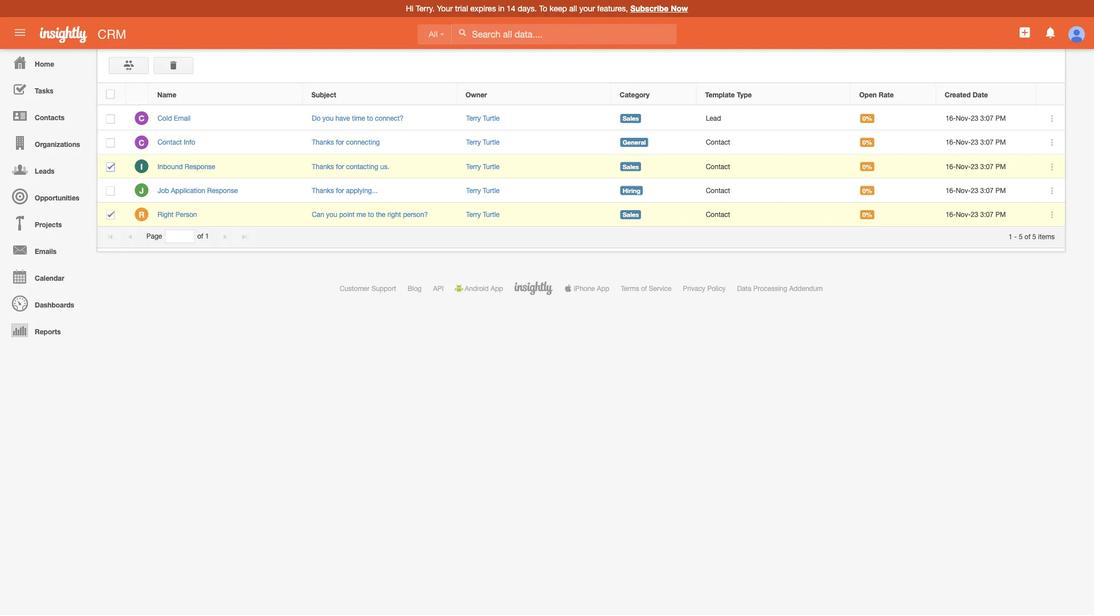Task type: vqa. For each thing, say whether or not it's contained in the screenshot.
white icon
yes



Task type: locate. For each thing, give the bounding box(es) containing it.
3 terry turtle link from the top
[[466, 162, 500, 170]]

sales cell down general
[[612, 155, 697, 179]]

of right 1 field on the top
[[197, 232, 203, 240]]

1 c from the top
[[139, 114, 145, 123]]

4 nov- from the top
[[956, 186, 971, 194]]

turtle inside j 'row'
[[483, 186, 500, 194]]

0% cell
[[852, 107, 937, 131], [852, 131, 937, 155], [852, 155, 937, 179], [852, 179, 937, 203], [852, 203, 937, 227]]

sales down category
[[623, 115, 639, 122]]

navigation
[[0, 49, 91, 344]]

4 23 from the top
[[971, 186, 979, 194]]

2 nov- from the top
[[956, 138, 971, 146]]

home
[[35, 60, 54, 68]]

to inside r row
[[368, 210, 374, 218]]

c link for contact info
[[135, 136, 148, 149]]

5 right "-"
[[1019, 232, 1023, 240]]

2 vertical spatial for
[[336, 186, 344, 194]]

5 0% from the top
[[863, 211, 872, 218]]

created
[[945, 91, 971, 99]]

emails
[[35, 247, 57, 255]]

3 sales cell from the top
[[612, 203, 697, 227]]

0 vertical spatial to
[[367, 114, 373, 122]]

16-nov-23 3:07 pm
[[946, 114, 1006, 122], [946, 138, 1006, 146], [946, 162, 1006, 170], [946, 186, 1006, 194], [946, 210, 1006, 218]]

turtle inside r row
[[483, 210, 500, 218]]

2 horizontal spatial of
[[1025, 232, 1031, 240]]

2 turtle from the top
[[483, 138, 500, 146]]

notifications image
[[1044, 26, 1058, 39]]

3 16- from the top
[[946, 162, 956, 170]]

cell
[[97, 155, 126, 179], [97, 203, 126, 227]]

c up the i link
[[139, 138, 145, 147]]

16-nov-23 3:07 pm for me
[[946, 210, 1006, 218]]

2 terry from the top
[[466, 138, 481, 146]]

sales cell down hiring
[[612, 203, 697, 227]]

1 right 1 field on the top
[[205, 232, 209, 240]]

terry turtle inside the i row
[[466, 162, 500, 170]]

app right android
[[491, 284, 503, 292]]

for inside j 'row'
[[336, 186, 344, 194]]

opportunities
[[35, 194, 79, 202]]

4 16-nov-23 3:07 pm from the top
[[946, 186, 1006, 194]]

0 vertical spatial you
[[323, 114, 334, 122]]

1 5 from the left
[[1019, 232, 1023, 240]]

1 vertical spatial for
[[336, 162, 344, 170]]

app right iphone
[[597, 284, 610, 292]]

2 5 from the left
[[1033, 232, 1037, 240]]

right
[[158, 210, 174, 218]]

2 16-nov-23 3:07 pm cell from the top
[[937, 131, 1037, 155]]

2 sales from the top
[[623, 163, 639, 170]]

contact for r
[[706, 210, 730, 218]]

16-nov-23 3:07 pm inside r row
[[946, 210, 1006, 218]]

2 thanks from the top
[[312, 162, 334, 170]]

1 app from the left
[[491, 284, 503, 292]]

5 nov- from the top
[[956, 210, 971, 218]]

thanks
[[312, 138, 334, 146], [312, 162, 334, 170], [312, 186, 334, 194]]

your
[[437, 4, 453, 13]]

sales for i
[[623, 163, 639, 170]]

1 c link from the top
[[135, 111, 148, 125]]

1 for from the top
[[336, 138, 344, 146]]

to for r
[[368, 210, 374, 218]]

turtle for time
[[483, 114, 500, 122]]

do
[[312, 114, 321, 122]]

c row up the i row
[[97, 107, 1065, 131]]

c
[[139, 114, 145, 123], [139, 138, 145, 147]]

4 contact cell from the top
[[697, 203, 852, 227]]

data processing addendum link
[[737, 284, 823, 292]]

cell left i in the top left of the page
[[97, 155, 126, 179]]

16- inside r row
[[946, 210, 956, 218]]

pm inside the i row
[[996, 162, 1006, 170]]

sales down hiring
[[623, 211, 639, 218]]

sales cell down category
[[612, 107, 697, 131]]

0% inside the i row
[[863, 163, 872, 170]]

2 sales cell from the top
[[612, 155, 697, 179]]

1 horizontal spatial 5
[[1033, 232, 1037, 240]]

now
[[671, 4, 688, 13]]

16- inside the i row
[[946, 162, 956, 170]]

contact inside j 'row'
[[706, 186, 730, 194]]

1 terry turtle link from the top
[[466, 114, 500, 122]]

customer
[[340, 284, 370, 292]]

response right application
[[207, 186, 238, 194]]

cold email
[[158, 114, 191, 122]]

of right terms
[[641, 284, 647, 292]]

2 c link from the top
[[135, 136, 148, 149]]

subject
[[312, 91, 336, 99]]

api link
[[433, 284, 444, 292]]

all link
[[418, 24, 452, 45]]

1 turtle from the top
[[483, 114, 500, 122]]

3 turtle from the top
[[483, 162, 500, 170]]

16- for us.
[[946, 162, 956, 170]]

1 16- from the top
[[946, 114, 956, 122]]

for left applying...
[[336, 186, 344, 194]]

cell for i
[[97, 155, 126, 179]]

terry for thanks for contacting us.
[[466, 162, 481, 170]]

0% cell for us.
[[852, 155, 937, 179]]

3:07
[[981, 114, 994, 122], [981, 138, 994, 146], [981, 162, 994, 170], [981, 186, 994, 194], [981, 210, 994, 218]]

3 pm from the top
[[996, 162, 1006, 170]]

sales inside r row
[[623, 211, 639, 218]]

23 inside r row
[[971, 210, 979, 218]]

4 16-nov-23 3:07 pm cell from the top
[[937, 179, 1037, 203]]

5 terry turtle from the top
[[466, 210, 500, 218]]

3 terry turtle from the top
[[466, 162, 500, 170]]

i link
[[135, 160, 148, 173]]

response
[[185, 162, 215, 170], [207, 186, 238, 194]]

1 16-nov-23 3:07 pm cell from the top
[[937, 107, 1037, 131]]

0 vertical spatial c
[[139, 114, 145, 123]]

terry inside j 'row'
[[466, 186, 481, 194]]

1 0% from the top
[[863, 115, 872, 122]]

4 16- from the top
[[946, 186, 956, 194]]

2 terry turtle link from the top
[[466, 138, 500, 146]]

cell left r
[[97, 203, 126, 227]]

row
[[97, 84, 1065, 105]]

applying...
[[346, 186, 378, 194]]

23 for me
[[971, 210, 979, 218]]

2 vertical spatial sales
[[623, 211, 639, 218]]

turtle for me
[[483, 210, 500, 218]]

nov- inside r row
[[956, 210, 971, 218]]

contacting
[[346, 162, 378, 170]]

5 left items
[[1033, 232, 1037, 240]]

terry inside r row
[[466, 210, 481, 218]]

0 vertical spatial sales
[[623, 115, 639, 122]]

contact
[[158, 138, 182, 146], [706, 138, 730, 146], [706, 162, 730, 170], [706, 186, 730, 194], [706, 210, 730, 218]]

contact cell for r
[[697, 203, 852, 227]]

the
[[376, 210, 386, 218]]

c left cold on the left top of page
[[139, 114, 145, 123]]

contacts
[[35, 113, 64, 121]]

type
[[737, 91, 752, 99]]

16- inside j 'row'
[[946, 186, 956, 194]]

contact inside r row
[[706, 210, 730, 218]]

3 0% from the top
[[863, 163, 872, 170]]

23 inside the i row
[[971, 162, 979, 170]]

2 app from the left
[[597, 284, 610, 292]]

thanks for connecting
[[312, 138, 380, 146]]

have
[[336, 114, 350, 122]]

16-nov-23 3:07 pm cell for us.
[[937, 155, 1037, 179]]

5 turtle from the top
[[483, 210, 500, 218]]

iphone app
[[574, 284, 610, 292]]

to for c
[[367, 114, 373, 122]]

1 contact cell from the top
[[697, 131, 852, 155]]

1 1 from the left
[[205, 232, 209, 240]]

5 16-nov-23 3:07 pm from the top
[[946, 210, 1006, 218]]

0 vertical spatial for
[[336, 138, 344, 146]]

c link left cold on the left top of page
[[135, 111, 148, 125]]

contact for j
[[706, 186, 730, 194]]

2 vertical spatial thanks
[[312, 186, 334, 194]]

5 terry from the top
[[466, 210, 481, 218]]

0 vertical spatial thanks
[[312, 138, 334, 146]]

features,
[[597, 4, 628, 13]]

5
[[1019, 232, 1023, 240], [1033, 232, 1037, 240]]

contact cell
[[697, 131, 852, 155], [697, 155, 852, 179], [697, 179, 852, 203], [697, 203, 852, 227]]

23 inside j 'row'
[[971, 186, 979, 194]]

contact cell for c
[[697, 131, 852, 155]]

crm
[[98, 27, 126, 41]]

2 c row from the top
[[97, 131, 1065, 155]]

thanks inside j 'row'
[[312, 186, 334, 194]]

0% cell for me
[[852, 203, 937, 227]]

thanks for i
[[312, 162, 334, 170]]

tasks
[[35, 87, 53, 95]]

thanks for c
[[312, 138, 334, 146]]

1 vertical spatial cell
[[97, 203, 126, 227]]

0% inside r row
[[863, 211, 872, 218]]

app for android app
[[491, 284, 503, 292]]

4 turtle from the top
[[483, 186, 500, 194]]

0 vertical spatial sales cell
[[612, 107, 697, 131]]

1 vertical spatial response
[[207, 186, 238, 194]]

16-nov-23 3:07 pm inside the i row
[[946, 162, 1006, 170]]

3 sales from the top
[[623, 211, 639, 218]]

connect?
[[375, 114, 404, 122]]

2 1 from the left
[[1009, 232, 1013, 240]]

all
[[429, 30, 438, 39]]

3:07 for me
[[981, 210, 994, 218]]

thanks inside the i row
[[312, 162, 334, 170]]

1 vertical spatial you
[[326, 210, 337, 218]]

owner
[[466, 91, 487, 99]]

0 horizontal spatial app
[[491, 284, 503, 292]]

c link for cold email
[[135, 111, 148, 125]]

Search all data.... text field
[[452, 24, 677, 44]]

row containing name
[[97, 84, 1065, 105]]

2 terry turtle from the top
[[466, 138, 500, 146]]

1 16-nov-23 3:07 pm from the top
[[946, 114, 1006, 122]]

application
[[171, 186, 205, 194]]

contact inside the i row
[[706, 162, 730, 170]]

5 pm from the top
[[996, 210, 1006, 218]]

your
[[580, 4, 595, 13]]

for for i
[[336, 162, 344, 170]]

1 vertical spatial sales cell
[[612, 155, 697, 179]]

3 23 from the top
[[971, 162, 979, 170]]

keep
[[550, 4, 567, 13]]

5 3:07 from the top
[[981, 210, 994, 218]]

2 c from the top
[[139, 138, 145, 147]]

c row up j 'row'
[[97, 131, 1065, 155]]

3 contact cell from the top
[[697, 179, 852, 203]]

privacy policy
[[683, 284, 726, 292]]

api
[[433, 284, 444, 292]]

c row
[[97, 107, 1065, 131], [97, 131, 1065, 155]]

3 for from the top
[[336, 186, 344, 194]]

5 23 from the top
[[971, 210, 979, 218]]

sales cell for c
[[612, 107, 697, 131]]

3 0% cell from the top
[[852, 155, 937, 179]]

1 3:07 from the top
[[981, 114, 994, 122]]

can you point me to the right person? link
[[312, 210, 428, 218]]

cell for r
[[97, 203, 126, 227]]

3 16-nov-23 3:07 pm from the top
[[946, 162, 1006, 170]]

16-
[[946, 114, 956, 122], [946, 138, 956, 146], [946, 162, 956, 170], [946, 186, 956, 194], [946, 210, 956, 218]]

of right "-"
[[1025, 232, 1031, 240]]

row group
[[97, 107, 1065, 227]]

you inside r row
[[326, 210, 337, 218]]

1 vertical spatial sales
[[623, 163, 639, 170]]

16-nov-23 3:07 pm cell
[[937, 107, 1037, 131], [937, 131, 1037, 155], [937, 155, 1037, 179], [937, 179, 1037, 203], [937, 203, 1037, 227]]

to right me on the top of page
[[368, 210, 374, 218]]

0 horizontal spatial 1
[[205, 232, 209, 240]]

3 nov- from the top
[[956, 162, 971, 170]]

nov- for me
[[956, 210, 971, 218]]

terry for do you have time to connect?
[[466, 114, 481, 122]]

android app
[[465, 284, 503, 292]]

subscribe
[[631, 4, 669, 13]]

rate
[[879, 91, 894, 99]]

3:07 for us.
[[981, 162, 994, 170]]

1 field
[[166, 230, 194, 243]]

5 16-nov-23 3:07 pm cell from the top
[[937, 203, 1037, 227]]

3:07 inside r row
[[981, 210, 994, 218]]

c link up the i link
[[135, 136, 148, 149]]

1 0% cell from the top
[[852, 107, 937, 131]]

2 for from the top
[[336, 162, 344, 170]]

thanks for contacting us. link
[[312, 162, 389, 170]]

turtle inside the i row
[[483, 162, 500, 170]]

1 terry turtle from the top
[[466, 114, 500, 122]]

privacy
[[683, 284, 706, 292]]

thanks for j
[[312, 186, 334, 194]]

android
[[465, 284, 489, 292]]

0 vertical spatial cell
[[97, 155, 126, 179]]

info
[[184, 138, 195, 146]]

template
[[705, 91, 735, 99]]

1 vertical spatial thanks
[[312, 162, 334, 170]]

1 cell from the top
[[97, 155, 126, 179]]

you right do
[[323, 114, 334, 122]]

2 contact cell from the top
[[697, 155, 852, 179]]

0% cell for time
[[852, 107, 937, 131]]

privacy policy link
[[683, 284, 726, 292]]

contact info
[[158, 138, 195, 146]]

3 3:07 from the top
[[981, 162, 994, 170]]

16- for me
[[946, 210, 956, 218]]

0 horizontal spatial 5
[[1019, 232, 1023, 240]]

1 sales cell from the top
[[612, 107, 697, 131]]

1 horizontal spatial of
[[641, 284, 647, 292]]

1 pm from the top
[[996, 114, 1006, 122]]

sales for r
[[623, 211, 639, 218]]

terry turtle link for me
[[466, 210, 500, 218]]

me
[[357, 210, 366, 218]]

3:07 inside the i row
[[981, 162, 994, 170]]

1 thanks from the top
[[312, 138, 334, 146]]

1 horizontal spatial app
[[597, 284, 610, 292]]

3 thanks from the top
[[312, 186, 334, 194]]

terms of service
[[621, 284, 672, 292]]

2 vertical spatial sales cell
[[612, 203, 697, 227]]

j link
[[135, 184, 148, 197]]

4 pm from the top
[[996, 186, 1006, 194]]

3 terry from the top
[[466, 162, 481, 170]]

sales
[[623, 115, 639, 122], [623, 163, 639, 170], [623, 211, 639, 218]]

nov- inside the i row
[[956, 162, 971, 170]]

1 vertical spatial to
[[368, 210, 374, 218]]

of
[[197, 232, 203, 240], [1025, 232, 1031, 240], [641, 284, 647, 292]]

4 terry turtle link from the top
[[466, 186, 500, 194]]

4 terry turtle from the top
[[466, 186, 500, 194]]

1 sales from the top
[[623, 115, 639, 122]]

2 16-nov-23 3:07 pm from the top
[[946, 138, 1006, 146]]

5 0% cell from the top
[[852, 203, 937, 227]]

None checkbox
[[106, 139, 115, 148], [106, 163, 115, 172], [106, 187, 115, 196], [106, 211, 115, 220], [106, 139, 115, 148], [106, 163, 115, 172], [106, 187, 115, 196], [106, 211, 115, 220]]

sales cell for r
[[612, 203, 697, 227]]

terry for thanks for connecting
[[466, 138, 481, 146]]

1 nov- from the top
[[956, 114, 971, 122]]

3 16-nov-23 3:07 pm cell from the top
[[937, 155, 1037, 179]]

terms
[[621, 284, 639, 292]]

open rate
[[860, 91, 894, 99]]

for inside the i row
[[336, 162, 344, 170]]

0 vertical spatial response
[[185, 162, 215, 170]]

to right the "time" at the top left of the page
[[367, 114, 373, 122]]

5 16- from the top
[[946, 210, 956, 218]]

hiring
[[623, 187, 641, 194]]

1 left "-"
[[1009, 232, 1013, 240]]

sales inside the i row
[[623, 163, 639, 170]]

1 terry from the top
[[466, 114, 481, 122]]

do you have time to connect? link
[[312, 114, 404, 122]]

sales cell
[[612, 107, 697, 131], [612, 155, 697, 179], [612, 203, 697, 227]]

4 0% from the top
[[863, 187, 872, 194]]

turtle for us.
[[483, 162, 500, 170]]

4 3:07 from the top
[[981, 186, 994, 194]]

r
[[139, 210, 144, 219]]

1 horizontal spatial 1
[[1009, 232, 1013, 240]]

5 terry turtle link from the top
[[466, 210, 500, 218]]

2 cell from the top
[[97, 203, 126, 227]]

home link
[[3, 49, 91, 76]]

sales up hiring
[[623, 163, 639, 170]]

navigation containing home
[[0, 49, 91, 344]]

None checkbox
[[106, 90, 115, 99], [106, 115, 115, 124], [106, 90, 115, 99], [106, 115, 115, 124]]

1 vertical spatial c
[[139, 138, 145, 147]]

2 16- from the top
[[946, 138, 956, 146]]

terry turtle inside r row
[[466, 210, 500, 218]]

response up "job application response" 'link'
[[185, 162, 215, 170]]

thanks down do
[[312, 138, 334, 146]]

organizations link
[[3, 129, 91, 156]]

1
[[205, 232, 209, 240], [1009, 232, 1013, 240]]

1 23 from the top
[[971, 114, 979, 122]]

pm inside r row
[[996, 210, 1006, 218]]

thanks up can
[[312, 186, 334, 194]]

you right can
[[326, 210, 337, 218]]

for left contacting
[[336, 162, 344, 170]]

0 vertical spatial c link
[[135, 111, 148, 125]]

16-nov-23 3:07 pm cell for me
[[937, 203, 1037, 227]]

for left the connecting
[[336, 138, 344, 146]]

terry
[[466, 114, 481, 122], [466, 138, 481, 146], [466, 162, 481, 170], [466, 186, 481, 194], [466, 210, 481, 218]]

thanks up thanks for applying... link
[[312, 162, 334, 170]]

4 terry from the top
[[466, 186, 481, 194]]

addendum
[[789, 284, 823, 292]]

1 vertical spatial c link
[[135, 136, 148, 149]]

terry inside the i row
[[466, 162, 481, 170]]



Task type: describe. For each thing, give the bounding box(es) containing it.
0% for time
[[863, 115, 872, 122]]

i row
[[97, 155, 1065, 179]]

2 0% cell from the top
[[852, 131, 937, 155]]

right
[[388, 210, 401, 218]]

can you point me to the right person?
[[312, 210, 428, 218]]

response inside j 'row'
[[207, 186, 238, 194]]

blog
[[408, 284, 422, 292]]

right person
[[158, 210, 197, 218]]

row group containing c
[[97, 107, 1065, 227]]

pm for us.
[[996, 162, 1006, 170]]

nov- inside j 'row'
[[956, 186, 971, 194]]

data
[[737, 284, 752, 292]]

16-nov-23 3:07 pm cell for time
[[937, 107, 1037, 131]]

time
[[352, 114, 365, 122]]

you for r
[[326, 210, 337, 218]]

right person link
[[158, 210, 203, 218]]

hi
[[406, 4, 414, 13]]

16- for time
[[946, 114, 956, 122]]

23 for time
[[971, 114, 979, 122]]

android app link
[[455, 284, 503, 292]]

contact cell for i
[[697, 155, 852, 179]]

contact cell for j
[[697, 179, 852, 203]]

0% for us.
[[863, 163, 872, 170]]

terry turtle inside j 'row'
[[466, 186, 500, 194]]

can
[[312, 210, 324, 218]]

terry turtle for time
[[466, 114, 500, 122]]

connecting
[[346, 138, 380, 146]]

terry turtle for me
[[466, 210, 500, 218]]

expires
[[470, 4, 496, 13]]

name
[[157, 91, 176, 99]]

in
[[498, 4, 505, 13]]

c for cold email
[[139, 114, 145, 123]]

dashboards link
[[3, 290, 91, 317]]

projects
[[35, 221, 62, 229]]

terry turtle link for us.
[[466, 162, 500, 170]]

app for iphone app
[[597, 284, 610, 292]]

for for c
[[336, 138, 344, 146]]

emails link
[[3, 237, 91, 263]]

thanks for applying...
[[312, 186, 378, 194]]

-
[[1015, 232, 1017, 240]]

23 for us.
[[971, 162, 979, 170]]

point
[[339, 210, 355, 218]]

all
[[569, 4, 577, 13]]

r link
[[135, 208, 148, 221]]

thanks for applying... link
[[312, 186, 378, 194]]

us.
[[380, 162, 389, 170]]

thanks for contacting us.
[[312, 162, 389, 170]]

2 3:07 from the top
[[981, 138, 994, 146]]

service
[[649, 284, 672, 292]]

4 0% cell from the top
[[852, 179, 937, 203]]

hiring cell
[[612, 179, 697, 203]]

calendar
[[35, 274, 64, 282]]

white image
[[458, 29, 466, 36]]

page
[[146, 232, 162, 240]]

reports
[[35, 328, 61, 336]]

do you have time to connect?
[[312, 114, 404, 122]]

template type
[[705, 91, 752, 99]]

hi terry. your trial expires in 14 days. to keep all your features, subscribe now
[[406, 4, 688, 13]]

customer support
[[340, 284, 396, 292]]

j
[[139, 186, 144, 195]]

pm inside j 'row'
[[996, 186, 1006, 194]]

contact info link
[[158, 138, 201, 146]]

j row
[[97, 179, 1065, 203]]

to
[[539, 4, 548, 13]]

pm for me
[[996, 210, 1006, 218]]

terry for thanks for applying...
[[466, 186, 481, 194]]

sales for c
[[623, 115, 639, 122]]

16-nov-23 3:07 pm for time
[[946, 114, 1006, 122]]

terry turtle link for time
[[466, 114, 500, 122]]

person?
[[403, 210, 428, 218]]

0% inside j 'row'
[[863, 187, 872, 194]]

2 0% from the top
[[863, 139, 872, 146]]

3:07 inside j 'row'
[[981, 186, 994, 194]]

i
[[140, 162, 143, 171]]

person
[[176, 210, 197, 218]]

calendar link
[[3, 263, 91, 290]]

created date
[[945, 91, 988, 99]]

inbound response link
[[158, 162, 221, 170]]

nov- for time
[[956, 114, 971, 122]]

thanks for connecting link
[[312, 138, 380, 146]]

0 horizontal spatial of
[[197, 232, 203, 240]]

pm for time
[[996, 114, 1006, 122]]

1 c row from the top
[[97, 107, 1065, 131]]

customer support link
[[340, 284, 396, 292]]

contact for c
[[706, 138, 730, 146]]

14
[[507, 4, 516, 13]]

support
[[372, 284, 396, 292]]

category
[[620, 91, 650, 99]]

16-nov-23 3:07 pm inside j 'row'
[[946, 186, 1006, 194]]

response inside the i row
[[185, 162, 215, 170]]

job application response
[[158, 186, 238, 194]]

general cell
[[612, 131, 697, 155]]

2 23 from the top
[[971, 138, 979, 146]]

terry for can you point me to the right person?
[[466, 210, 481, 218]]

projects link
[[3, 210, 91, 237]]

job
[[158, 186, 169, 194]]

cold email link
[[158, 114, 196, 122]]

terms of service link
[[621, 284, 672, 292]]

terry turtle for us.
[[466, 162, 500, 170]]

1 - 5 of 5 items
[[1009, 232, 1055, 240]]

sales cell for i
[[612, 155, 697, 179]]

3:07 for time
[[981, 114, 994, 122]]

iphone
[[574, 284, 595, 292]]

2 pm from the top
[[996, 138, 1006, 146]]

processing
[[754, 284, 788, 292]]

tasks link
[[3, 76, 91, 103]]

leads
[[35, 167, 55, 175]]

inbound
[[158, 162, 183, 170]]

items
[[1039, 232, 1055, 240]]

opportunities link
[[3, 183, 91, 210]]

c for contact info
[[139, 138, 145, 147]]

contact for i
[[706, 162, 730, 170]]

of 1
[[197, 232, 209, 240]]

for for j
[[336, 186, 344, 194]]

email
[[174, 114, 191, 122]]

you for c
[[323, 114, 334, 122]]

inbound response
[[158, 162, 215, 170]]

16-nov-23 3:07 pm for us.
[[946, 162, 1006, 170]]

open
[[860, 91, 877, 99]]

dashboards
[[35, 301, 74, 309]]

lead cell
[[697, 107, 852, 131]]

policy
[[707, 284, 726, 292]]

r row
[[97, 203, 1065, 227]]

nov- for us.
[[956, 162, 971, 170]]

reports link
[[3, 317, 91, 344]]

0% for me
[[863, 211, 872, 218]]



